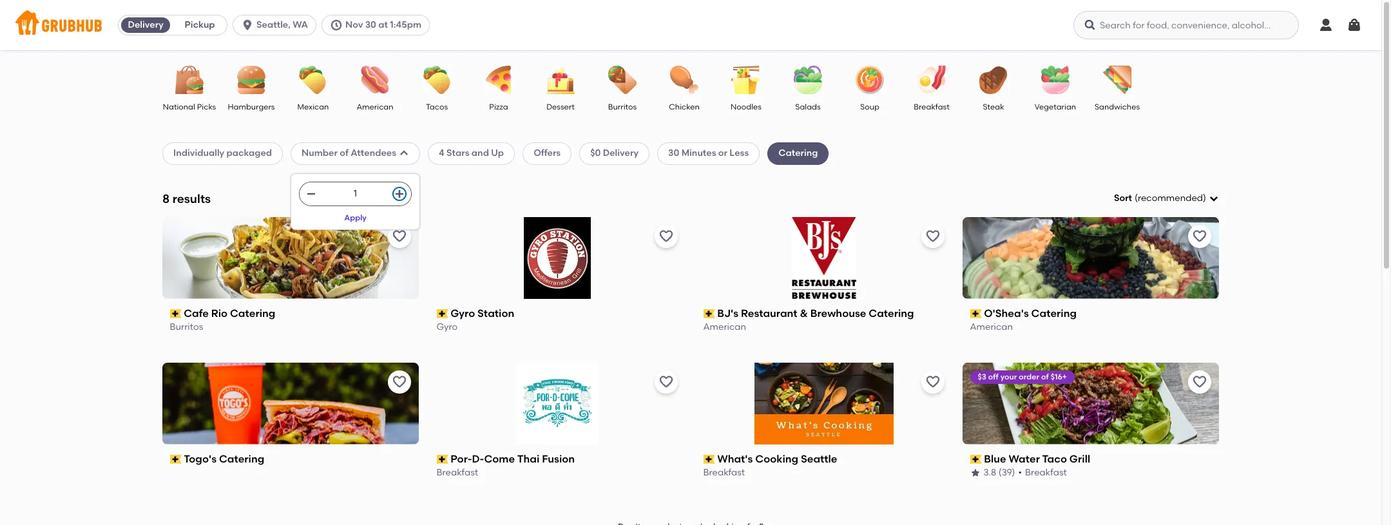 Task type: locate. For each thing, give the bounding box(es) containing it.
subscription pass image left what's
[[704, 455, 715, 464]]

0 vertical spatial gyro
[[451, 307, 475, 320]]

2 horizontal spatial american
[[971, 322, 1014, 333]]

subscription pass image left 'togo's'
[[170, 455, 182, 464]]

None field
[[1114, 192, 1219, 205]]

individually packaged
[[173, 148, 272, 159]]

grill
[[1070, 453, 1091, 465]]

breakfast
[[914, 102, 950, 112], [437, 467, 479, 478], [704, 467, 745, 478], [1026, 467, 1067, 478]]

gyro down gyro station
[[437, 322, 458, 333]]

gyro station logo image
[[524, 217, 591, 299]]

0 vertical spatial of
[[340, 148, 349, 159]]

bj's restaurant & brewhouse catering
[[718, 307, 915, 320]]

save this restaurant button for gyro station
[[655, 225, 678, 248]]

3.8 (39)
[[984, 467, 1016, 478]]

save this restaurant image for cafe rio catering
[[392, 229, 407, 244]]

individually
[[173, 148, 224, 159]]

por-d-come thai fusion
[[451, 453, 575, 465]]

subscription pass image for por-d-come thai fusion
[[437, 455, 448, 464]]

catering
[[779, 148, 818, 159], [230, 307, 276, 320], [869, 307, 915, 320], [1032, 307, 1077, 320], [219, 453, 265, 465]]

american
[[357, 102, 394, 112], [704, 322, 747, 333], [971, 322, 1014, 333]]

1 vertical spatial delivery
[[603, 148, 639, 159]]

american down o'shea's
[[971, 322, 1014, 333]]

of left $16+
[[1042, 372, 1049, 381]]

dessert image
[[538, 66, 583, 94]]

seattle, wa button
[[233, 15, 322, 35]]

0 horizontal spatial delivery
[[128, 19, 164, 30]]

subscription pass image for cafe rio catering
[[170, 309, 182, 318]]

breakfast down breakfast image
[[914, 102, 950, 112]]

your
[[1001, 372, 1018, 381]]

1 vertical spatial of
[[1042, 372, 1049, 381]]

• breakfast
[[1019, 467, 1067, 478]]

cafe rio catering logo image
[[162, 217, 419, 299]]

8 results
[[162, 191, 211, 206]]

blue water taco grill logo image
[[963, 363, 1219, 445]]

steak
[[983, 102, 1005, 112]]

chicken
[[669, 102, 700, 112]]

burritos
[[608, 102, 637, 112], [170, 322, 204, 333]]

blue water taco grill link
[[971, 452, 1212, 467]]

subscription pass image left o'shea's
[[971, 309, 982, 318]]

30 left minutes
[[668, 148, 679, 159]]

0 vertical spatial 30
[[365, 19, 376, 30]]

Input item quantity number field
[[323, 183, 388, 206]]

minutes
[[682, 148, 716, 159]]

bj's
[[718, 307, 739, 320]]

dessert
[[547, 102, 575, 112]]

togo's
[[184, 453, 217, 465]]

d-
[[472, 453, 485, 465]]

gyro left station
[[451, 307, 475, 320]]

subscription pass image left por-
[[437, 455, 448, 464]]

catering right brewhouse
[[869, 307, 915, 320]]

subscription pass image left gyro station
[[437, 309, 448, 318]]

save this restaurant image
[[392, 229, 407, 244], [659, 229, 674, 244], [659, 374, 674, 390], [926, 374, 941, 390]]

0 horizontal spatial burritos
[[170, 322, 204, 333]]

blue water taco grill
[[985, 453, 1091, 465]]

Search for food, convenience, alcohol... search field
[[1074, 11, 1299, 39]]

burritos down 'burritos' image
[[608, 102, 637, 112]]

apply
[[344, 214, 367, 223]]

0 horizontal spatial american
[[357, 102, 394, 112]]

of right number
[[340, 148, 349, 159]]

save this restaurant button
[[388, 225, 411, 248], [655, 225, 678, 248], [922, 225, 945, 248], [1188, 225, 1212, 248], [388, 370, 411, 394], [655, 370, 678, 394], [922, 370, 945, 394], [1188, 370, 1212, 394]]

save this restaurant button for bj's restaurant & brewhouse catering
[[922, 225, 945, 248]]

0 vertical spatial svg image
[[1319, 17, 1334, 33]]

gyro for gyro
[[437, 322, 458, 333]]

burritos down cafe
[[170, 322, 204, 333]]

gyro station
[[451, 307, 515, 320]]

0 horizontal spatial 30
[[365, 19, 376, 30]]

subscription pass image inside bj's restaurant & brewhouse catering link
[[704, 309, 715, 318]]

what's
[[718, 453, 753, 465]]

subscription pass image inside gyro station link
[[437, 309, 448, 318]]

subscription pass image up star icon on the bottom of the page
[[971, 455, 982, 464]]

30 left at
[[365, 19, 376, 30]]

svg image
[[1347, 17, 1363, 33], [241, 19, 254, 32], [330, 19, 343, 32], [1084, 19, 1097, 32], [399, 149, 409, 159], [306, 189, 317, 199], [1209, 193, 1219, 204]]

0 horizontal spatial of
[[340, 148, 349, 159]]

order
[[1020, 372, 1040, 381]]

subscription pass image left bj's
[[704, 309, 715, 318]]

or
[[719, 148, 728, 159]]

subscription pass image inside por-d-come thai fusion link
[[437, 455, 448, 464]]

subscription pass image for gyro station
[[437, 309, 448, 318]]

pickup
[[185, 19, 215, 30]]

save this restaurant image for o'shea's catering logo
[[1192, 229, 1208, 244]]

subscription pass image for bj's restaurant & brewhouse catering
[[704, 309, 715, 318]]

of
[[340, 148, 349, 159], [1042, 372, 1049, 381]]

1 horizontal spatial american
[[704, 322, 747, 333]]

svg image
[[1319, 17, 1334, 33], [394, 189, 405, 199]]

subscription pass image
[[170, 309, 182, 318], [170, 455, 182, 464], [437, 455, 448, 464], [704, 455, 715, 464]]

1 vertical spatial gyro
[[437, 322, 458, 333]]

breakfast down what's
[[704, 467, 745, 478]]

1 horizontal spatial 30
[[668, 148, 679, 159]]

subscription pass image inside o'shea's catering link
[[971, 309, 982, 318]]

30 minutes or less
[[668, 148, 749, 159]]

o'shea's catering
[[985, 307, 1077, 320]]

o'shea's catering logo image
[[963, 217, 1219, 299]]

subscription pass image for blue water taco grill
[[971, 455, 982, 464]]

1 horizontal spatial burritos
[[608, 102, 637, 112]]

apply button
[[339, 206, 372, 230]]

delivery
[[128, 19, 164, 30], [603, 148, 639, 159]]

off
[[989, 372, 999, 381]]

american down bj's
[[704, 322, 747, 333]]

gyro for gyro station
[[451, 307, 475, 320]]

noodles
[[731, 102, 762, 112]]

1 horizontal spatial svg image
[[1319, 17, 1334, 33]]

1 vertical spatial 30
[[668, 148, 679, 159]]

subscription pass image inside "togo's catering" link
[[170, 455, 182, 464]]

1 horizontal spatial of
[[1042, 372, 1049, 381]]

subscription pass image inside what's cooking seattle link
[[704, 455, 715, 464]]

1 horizontal spatial delivery
[[603, 148, 639, 159]]

number
[[302, 148, 338, 159]]

1:45pm
[[390, 19, 422, 30]]

cafe rio catering link
[[170, 307, 411, 321]]

delivery button
[[119, 15, 173, 35]]

subscription pass image left cafe
[[170, 309, 182, 318]]

recommended
[[1138, 193, 1203, 204]]

and
[[472, 148, 489, 159]]

1 vertical spatial svg image
[[394, 189, 405, 199]]

30
[[365, 19, 376, 30], [668, 148, 679, 159]]

0 vertical spatial delivery
[[128, 19, 164, 30]]

mexican
[[297, 102, 329, 112]]

30 inside nov 30 at 1:45pm button
[[365, 19, 376, 30]]

catering right rio
[[230, 307, 276, 320]]

american image
[[353, 66, 398, 94]]

tacos image
[[414, 66, 460, 94]]

subscription pass image for what's cooking seattle
[[704, 455, 715, 464]]

por-d-come thai fusion link
[[437, 452, 678, 467]]

togo's catering logo image
[[162, 363, 419, 445]]

picks
[[197, 102, 216, 112]]

national
[[163, 102, 195, 112]]

noodles image
[[724, 66, 769, 94]]

catering down salads
[[779, 148, 818, 159]]

save this restaurant image for what's cooking seattle
[[926, 374, 941, 390]]

burritos image
[[600, 66, 645, 94]]

svg image inside nov 30 at 1:45pm button
[[330, 19, 343, 32]]

save this restaurant image for gyro station
[[659, 229, 674, 244]]

gyro inside gyro station link
[[451, 307, 475, 320]]

save this restaurant image
[[926, 229, 941, 244], [1192, 229, 1208, 244], [392, 374, 407, 390], [1192, 374, 1208, 390]]

save this restaurant button for o'shea's catering
[[1188, 225, 1212, 248]]

subscription pass image
[[437, 309, 448, 318], [704, 309, 715, 318], [971, 309, 982, 318], [971, 455, 982, 464]]

por-d-come thai fusion logo image
[[517, 363, 598, 445]]

breakfast down taco on the right of page
[[1026, 467, 1067, 478]]

seattle,
[[257, 19, 291, 30]]

gyro
[[451, 307, 475, 320], [437, 322, 458, 333]]

togo's catering
[[184, 453, 265, 465]]

1 vertical spatial burritos
[[170, 322, 204, 333]]

seattle, wa
[[257, 19, 308, 30]]

sort
[[1114, 193, 1132, 204]]

subscription pass image inside blue water taco grill link
[[971, 455, 982, 464]]

save this restaurant image for por-d-come thai fusion
[[659, 374, 674, 390]]

delivery left the pickup
[[128, 19, 164, 30]]

delivery right $0
[[603, 148, 639, 159]]

american down 'american' image
[[357, 102, 394, 112]]

catering right o'shea's
[[1032, 307, 1077, 320]]

none field containing sort
[[1114, 192, 1219, 205]]

subscription pass image inside cafe rio catering link
[[170, 309, 182, 318]]

thai
[[518, 453, 540, 465]]



Task type: vqa. For each thing, say whether or not it's contained in the screenshot.
Denise 1
no



Task type: describe. For each thing, give the bounding box(es) containing it.
offers
[[534, 148, 561, 159]]

delivery inside button
[[128, 19, 164, 30]]

chicken image
[[662, 66, 707, 94]]

sandwiches
[[1095, 102, 1140, 112]]

breakfast down por-
[[437, 467, 479, 478]]

water
[[1009, 453, 1041, 465]]

soup
[[861, 102, 880, 112]]

$0 delivery
[[590, 148, 639, 159]]

up
[[491, 148, 504, 159]]

nov 30 at 1:45pm
[[345, 19, 422, 30]]

station
[[478, 307, 515, 320]]

what's cooking seattle link
[[704, 452, 945, 467]]

svg image inside the main navigation navigation
[[1319, 17, 1334, 33]]

american for bj's restaurant & brewhouse catering
[[704, 322, 747, 333]]

taco
[[1043, 453, 1068, 465]]

packaged
[[227, 148, 272, 159]]

save this restaurant button for cafe rio catering
[[388, 225, 411, 248]]

svg image inside seattle, wa button
[[241, 19, 254, 32]]

blue
[[985, 453, 1007, 465]]

subscription pass image for togo's catering
[[170, 455, 182, 464]]

brewhouse
[[811, 307, 867, 320]]

)
[[1203, 193, 1207, 204]]

come
[[485, 453, 515, 465]]

4 stars and up
[[439, 148, 504, 159]]

breakfast image
[[909, 66, 955, 94]]

nov
[[345, 19, 363, 30]]

hamburgers image
[[229, 66, 274, 94]]

salads
[[796, 102, 821, 112]]

vegetarian image
[[1033, 66, 1078, 94]]

star icon image
[[971, 468, 981, 478]]

results
[[173, 191, 211, 206]]

3.8
[[984, 467, 997, 478]]

catering right 'togo's'
[[219, 453, 265, 465]]

por-
[[451, 453, 472, 465]]

cafe
[[184, 307, 209, 320]]

restaurant
[[741, 307, 798, 320]]

save this restaurant image for the togo's catering logo
[[392, 374, 407, 390]]

steak image
[[971, 66, 1016, 94]]

american for o'shea's catering
[[971, 322, 1014, 333]]

what's cooking seattle
[[718, 453, 838, 465]]

seattle
[[801, 453, 838, 465]]

sandwiches image
[[1095, 66, 1140, 94]]

salads image
[[786, 66, 831, 94]]

attendees
[[351, 148, 396, 159]]

subscription pass image for o'shea's catering
[[971, 309, 982, 318]]

what's cooking seattle logo image
[[755, 363, 894, 445]]

(
[[1135, 193, 1138, 204]]

soup image
[[848, 66, 893, 94]]

cooking
[[756, 453, 799, 465]]

rio
[[212, 307, 228, 320]]

&
[[800, 307, 808, 320]]

0 horizontal spatial svg image
[[394, 189, 405, 199]]

$3 off your order of $16+
[[978, 372, 1068, 381]]

at
[[378, 19, 388, 30]]

national picks image
[[167, 66, 212, 94]]

o'shea's catering link
[[971, 307, 1212, 321]]

fusion
[[543, 453, 575, 465]]

save this restaurant button for what's cooking seattle
[[922, 370, 945, 394]]

togo's catering link
[[170, 452, 411, 467]]

bj's restaurant & brewhouse catering logo image
[[792, 217, 857, 299]]

number of attendees
[[302, 148, 396, 159]]

gyro station link
[[437, 307, 678, 321]]

national picks
[[163, 102, 216, 112]]

save this restaurant image for the bj's restaurant & brewhouse catering logo
[[926, 229, 941, 244]]

cafe rio catering
[[184, 307, 276, 320]]

bj's restaurant & brewhouse catering link
[[704, 307, 945, 321]]

hamburgers
[[228, 102, 275, 112]]

8
[[162, 191, 170, 206]]

sort ( recommended )
[[1114, 193, 1207, 204]]

pizza image
[[476, 66, 521, 94]]

o'shea's
[[985, 307, 1029, 320]]

save this restaurant button for por-d-come thai fusion
[[655, 370, 678, 394]]

$0
[[590, 148, 601, 159]]

0 vertical spatial burritos
[[608, 102, 637, 112]]

vegetarian
[[1035, 102, 1076, 112]]

$3
[[978, 372, 987, 381]]

wa
[[293, 19, 308, 30]]

main navigation navigation
[[0, 0, 1382, 50]]

(39)
[[999, 467, 1016, 478]]

pickup button
[[173, 15, 227, 35]]

4
[[439, 148, 445, 159]]

$16+
[[1051, 372, 1068, 381]]

tacos
[[426, 102, 448, 112]]

nov 30 at 1:45pm button
[[322, 15, 435, 35]]

stars
[[447, 148, 470, 159]]

•
[[1019, 467, 1023, 478]]

mexican image
[[291, 66, 336, 94]]

less
[[730, 148, 749, 159]]



